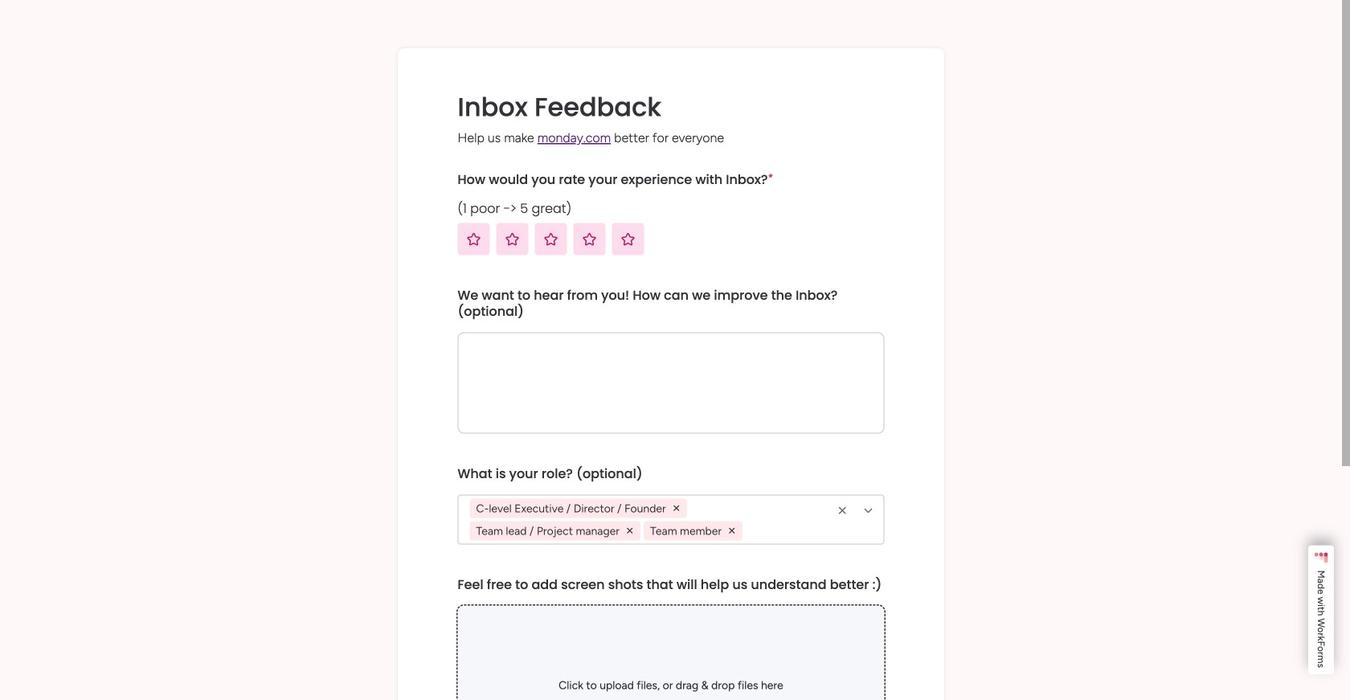 Task type: vqa. For each thing, say whether or not it's contained in the screenshot.
5 icon
yes



Task type: locate. For each thing, give the bounding box(es) containing it.
4 image
[[582, 231, 598, 247]]

None text field
[[458, 332, 885, 434]]

remove image inside c-level executive / director / founder element
[[670, 502, 683, 515]]

remove image inside team member element
[[726, 525, 739, 538]]

list
[[458, 223, 670, 255]]

0 horizontal spatial remove image
[[624, 525, 637, 538]]

none text field inside the form form
[[458, 332, 885, 434]]

group
[[458, 159, 885, 275], [458, 275, 885, 453], [458, 453, 885, 564], [458, 564, 885, 700]]

1 horizontal spatial remove image
[[670, 502, 683, 515]]

c-level executive / director / founder element
[[470, 499, 687, 518]]

remove image
[[670, 502, 683, 515], [624, 525, 637, 538], [726, 525, 739, 538]]

list inside "group"
[[458, 223, 670, 255]]

2 horizontal spatial remove image
[[726, 525, 739, 538]]

5 image
[[620, 231, 636, 247]]

remove image inside 'team lead / project manager' element
[[624, 525, 637, 538]]



Task type: describe. For each thing, give the bounding box(es) containing it.
remove image for c-level executive / director / founder element
[[670, 502, 683, 515]]

2 image
[[505, 231, 521, 247]]

4 group from the top
[[458, 564, 885, 700]]

remove image for 'team lead / project manager' element at the left of the page
[[624, 525, 637, 538]]

3 group from the top
[[458, 453, 885, 564]]

team lead / project manager element
[[470, 521, 641, 541]]

team member element
[[644, 521, 743, 541]]

2 group from the top
[[458, 275, 885, 453]]

form form
[[0, 0, 1351, 700]]

remove image for team member element
[[726, 525, 739, 538]]

3 image
[[543, 231, 559, 247]]

1 image
[[466, 231, 482, 247]]

1 group from the top
[[458, 159, 885, 275]]



